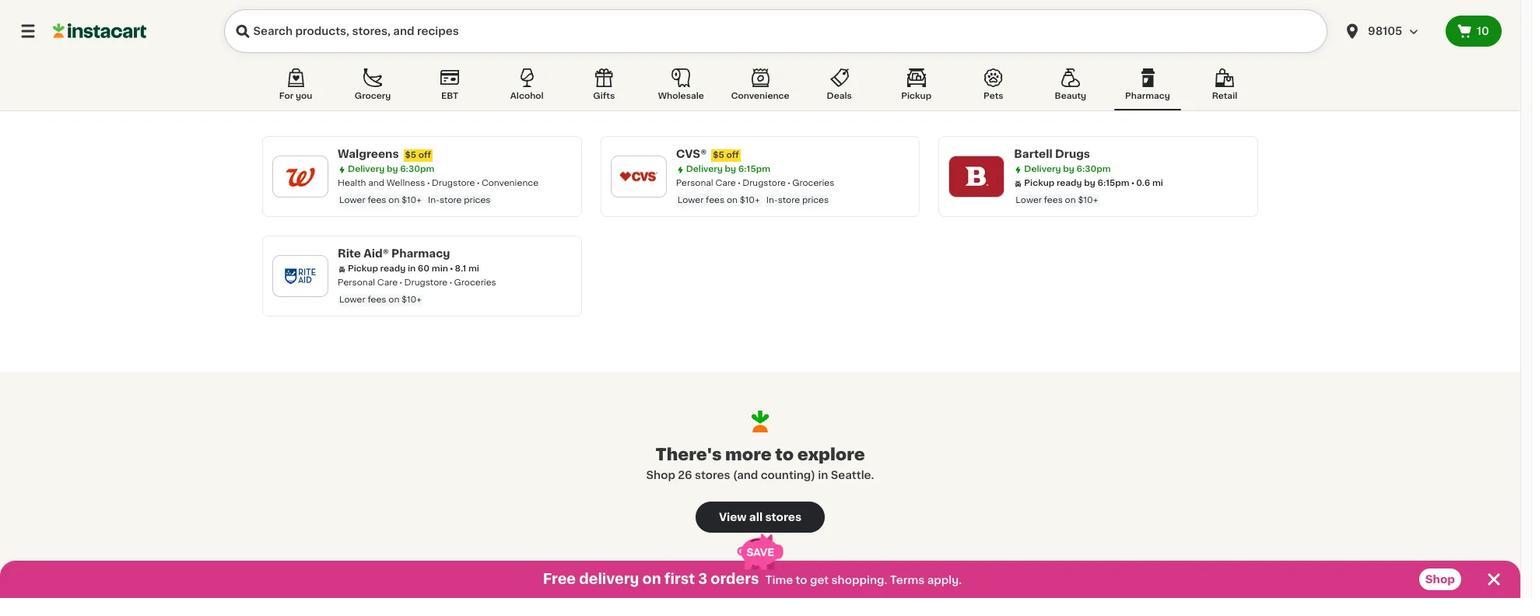 Task type: vqa. For each thing, say whether or not it's contained in the screenshot.
the bottom PERSONAL
yes



Task type: describe. For each thing, give the bounding box(es) containing it.
retail
[[1212, 92, 1237, 100]]

instacart image
[[53, 22, 146, 40]]

for you button
[[262, 65, 329, 110]]

delivery for walgreens
[[348, 165, 385, 174]]

drugstore for delivery by 6:15pm
[[742, 179, 786, 188]]

close image
[[1485, 570, 1503, 589]]

$5 for cvs®
[[713, 151, 724, 160]]

gifts button
[[571, 65, 637, 110]]

60
[[418, 265, 430, 273]]

bartell drugs logo image
[[957, 156, 997, 197]]

ebt
[[441, 92, 458, 100]]

convenience inside button
[[731, 92, 789, 100]]

free
[[543, 573, 576, 587]]

pickup ready in 60 min
[[348, 265, 448, 273]]

mi for 0.6 mi
[[1152, 179, 1163, 188]]

ready for in
[[380, 265, 406, 273]]

lower fees on $10+ for aid®
[[339, 296, 422, 304]]

shop button
[[1419, 569, 1461, 591]]

drugs
[[1055, 149, 1090, 160]]

to inside there's more to explore shop 26 stores (and counting) in seattle.
[[775, 447, 794, 463]]

seattle.
[[831, 470, 874, 481]]

delivery by 6:15pm
[[686, 165, 770, 174]]

aid®
[[364, 248, 389, 259]]

health and wellness drugstore convenience
[[338, 179, 538, 188]]

10
[[1477, 26, 1489, 37]]

beauty button
[[1037, 65, 1104, 110]]

view
[[719, 512, 747, 523]]

cvs® logo image
[[618, 156, 659, 197]]

off for walgreens
[[418, 151, 431, 160]]

more
[[725, 447, 772, 463]]

on down pickup ready by 6:15pm
[[1065, 196, 1076, 205]]

lower down bartell at right top
[[1016, 196, 1042, 205]]

pickup for pickup ready in 60 min
[[348, 265, 378, 273]]

shopping.
[[831, 575, 887, 586]]

convenience button
[[725, 65, 796, 110]]

ebt button
[[416, 65, 483, 110]]

pickup for pickup ready by 6:15pm
[[1024, 179, 1055, 188]]

explore
[[797, 447, 865, 463]]

rite
[[338, 248, 361, 259]]

stores inside there's more to explore shop 26 stores (and counting) in seattle.
[[695, 470, 730, 481]]

in- for walgreens
[[428, 196, 440, 205]]

$10+ down delivery by 6:15pm
[[740, 196, 760, 205]]

by for walgreens logo
[[387, 165, 398, 174]]

98105
[[1368, 26, 1402, 37]]

care for delivery
[[715, 179, 736, 188]]

get
[[810, 575, 829, 586]]

fees down delivery by 6:15pm
[[706, 196, 725, 205]]

delivery by 6:30pm for 0.6 mi
[[1024, 165, 1111, 174]]

orders
[[711, 573, 759, 587]]

cvs®
[[676, 149, 707, 160]]

shop categories tab list
[[262, 65, 1258, 110]]

ready for by
[[1057, 179, 1082, 188]]

on down wellness
[[388, 196, 399, 205]]

6:30pm for 0.6 mi
[[1076, 165, 1111, 174]]

lower down cvs®
[[677, 196, 704, 205]]

time
[[765, 575, 793, 586]]

gifts
[[593, 92, 615, 100]]

pickup for pickup
[[901, 92, 932, 100]]

deals button
[[806, 65, 873, 110]]

pickup button
[[883, 65, 950, 110]]

pharmacy button
[[1114, 65, 1181, 110]]

drugstore for 8.1 mi
[[404, 279, 448, 287]]

26
[[678, 470, 692, 481]]

for you
[[279, 92, 312, 100]]

retail button
[[1191, 65, 1258, 110]]

free delivery on first 3 orders time to get shopping. terms apply.
[[543, 573, 962, 587]]

walgreens $5 off
[[338, 149, 431, 160]]

min
[[432, 265, 448, 273]]

8.1
[[455, 265, 466, 273]]

98105 button
[[1343, 9, 1436, 53]]

$10+ down pickup ready by 6:15pm
[[1078, 196, 1098, 205]]

personal care drugstore groceries for delivery by 6:15pm
[[676, 179, 834, 188]]

lower down rite
[[339, 296, 365, 304]]

you
[[296, 92, 312, 100]]

walgreens logo image
[[280, 156, 321, 197]]

fees down pickup ready by 6:15pm
[[1044, 196, 1063, 205]]

there's
[[655, 447, 722, 463]]

shop inside button
[[1425, 574, 1455, 585]]

alcohol
[[510, 92, 544, 100]]

10 button
[[1446, 16, 1502, 47]]

view all stores
[[719, 512, 802, 523]]

grocery button
[[339, 65, 406, 110]]

0.6
[[1136, 179, 1150, 188]]

0 horizontal spatial 6:15pm
[[738, 165, 770, 174]]

on down delivery by 6:15pm
[[727, 196, 738, 205]]

view all stores link
[[696, 502, 825, 533]]

and
[[368, 179, 384, 188]]

1 horizontal spatial 6:15pm
[[1097, 179, 1130, 188]]

delivery for cvs®
[[686, 165, 723, 174]]



Task type: locate. For each thing, give the bounding box(es) containing it.
lower fees on $10+ down the pickup ready in 60 min
[[339, 296, 422, 304]]

to up counting)
[[775, 447, 794, 463]]

1 horizontal spatial lower fees on $10+ in-store prices
[[677, 196, 829, 205]]

1 horizontal spatial personal
[[676, 179, 713, 188]]

lower down health
[[339, 196, 365, 205]]

convenience
[[731, 92, 789, 100], [482, 179, 538, 188]]

pharmacy up 60
[[391, 248, 450, 259]]

drugstore right wellness
[[432, 179, 475, 188]]

delivery by 6:30pm down walgreens $5 off
[[348, 165, 434, 174]]

stores
[[695, 470, 730, 481], [765, 512, 802, 523]]

1 horizontal spatial delivery by 6:30pm
[[1024, 165, 1111, 174]]

delivery down "cvs® $5 off"
[[686, 165, 723, 174]]

in-
[[428, 196, 440, 205], [766, 196, 778, 205]]

drugstore down delivery by 6:15pm
[[742, 179, 786, 188]]

lower fees on $10+ down pickup ready by 6:15pm
[[1016, 196, 1098, 205]]

0 vertical spatial pharmacy
[[1125, 92, 1170, 100]]

personal for 8.1 mi
[[338, 279, 375, 287]]

0 horizontal spatial lower fees on $10+
[[339, 296, 422, 304]]

1 horizontal spatial pickup
[[901, 92, 932, 100]]

1 $5 from the left
[[405, 151, 416, 160]]

1 vertical spatial shop
[[1425, 574, 1455, 585]]

1 vertical spatial pharmacy
[[391, 248, 450, 259]]

0 vertical spatial in
[[408, 265, 416, 273]]

1 horizontal spatial 6:30pm
[[1076, 165, 1111, 174]]

0 vertical spatial shop
[[646, 470, 675, 481]]

2 prices from the left
[[802, 196, 829, 205]]

2 $5 from the left
[[713, 151, 724, 160]]

1 horizontal spatial $5
[[713, 151, 724, 160]]

pickup down bartell at right top
[[1024, 179, 1055, 188]]

in- down delivery by 6:15pm
[[766, 196, 778, 205]]

1 vertical spatial personal
[[338, 279, 375, 287]]

by for cvs® logo
[[725, 165, 736, 174]]

bartell drugs
[[1014, 149, 1090, 160]]

lower
[[339, 196, 365, 205], [677, 196, 704, 205], [1016, 196, 1042, 205], [339, 296, 365, 304]]

0 horizontal spatial prices
[[464, 196, 491, 205]]

off for cvs®
[[726, 151, 739, 160]]

deals
[[827, 92, 852, 100]]

0 horizontal spatial mi
[[468, 265, 479, 273]]

lower fees on $10+ in-store prices down wellness
[[339, 196, 491, 205]]

there's more to explore shop 26 stores (and counting) in seattle.
[[646, 447, 874, 481]]

2 off from the left
[[726, 151, 739, 160]]

personal care drugstore groceries
[[676, 179, 834, 188], [338, 279, 496, 287]]

delivery
[[579, 573, 639, 587]]

fees
[[368, 196, 386, 205], [706, 196, 725, 205], [1044, 196, 1063, 205], [368, 296, 386, 304]]

to inside free delivery on first 3 orders time to get shopping. terms apply.
[[796, 575, 807, 586]]

0 vertical spatial lower fees on $10+
[[1016, 196, 1098, 205]]

care for 8.1
[[377, 279, 398, 287]]

by for bartell drugs logo
[[1063, 165, 1074, 174]]

in inside there's more to explore shop 26 stores (and counting) in seattle.
[[818, 470, 828, 481]]

1 delivery by 6:30pm from the left
[[348, 165, 434, 174]]

beauty
[[1055, 92, 1086, 100]]

pickup down aid®
[[348, 265, 378, 273]]

1 horizontal spatial in
[[818, 470, 828, 481]]

$5 up wellness
[[405, 151, 416, 160]]

0 horizontal spatial pharmacy
[[391, 248, 450, 259]]

in down explore
[[818, 470, 828, 481]]

wholesale button
[[648, 65, 715, 110]]

1 horizontal spatial in-
[[766, 196, 778, 205]]

personal down cvs®
[[676, 179, 713, 188]]

8.1 mi
[[455, 265, 479, 273]]

drugstore down 60
[[404, 279, 448, 287]]

0 vertical spatial 6:15pm
[[738, 165, 770, 174]]

0 horizontal spatial groceries
[[454, 279, 496, 287]]

0 horizontal spatial 6:30pm
[[400, 165, 434, 174]]

groceries for 8.1 mi
[[454, 279, 496, 287]]

pickup
[[901, 92, 932, 100], [1024, 179, 1055, 188], [348, 265, 378, 273]]

pets
[[984, 92, 1003, 100]]

1 horizontal spatial mi
[[1152, 179, 1163, 188]]

fees down the pickup ready in 60 min
[[368, 296, 386, 304]]

ready down drugs
[[1057, 179, 1082, 188]]

$5 up delivery by 6:15pm
[[713, 151, 724, 160]]

prices for cvs®
[[802, 196, 829, 205]]

0.6 mi
[[1136, 179, 1163, 188]]

$10+ down 60
[[402, 296, 422, 304]]

drugstore
[[432, 179, 475, 188], [742, 179, 786, 188], [404, 279, 448, 287]]

1 vertical spatial groceries
[[454, 279, 496, 287]]

delivery by 6:30pm
[[348, 165, 434, 174], [1024, 165, 1111, 174]]

alcohol button
[[493, 65, 560, 110]]

pharmacy inside button
[[1125, 92, 1170, 100]]

fees down the and
[[368, 196, 386, 205]]

care down the pickup ready in 60 min
[[377, 279, 398, 287]]

lower fees on $10+ for drugs
[[1016, 196, 1098, 205]]

(and
[[733, 470, 758, 481]]

6:15pm left 0.6
[[1097, 179, 1130, 188]]

2 horizontal spatial delivery
[[1024, 165, 1061, 174]]

1 horizontal spatial prices
[[802, 196, 829, 205]]

care down delivery by 6:15pm
[[715, 179, 736, 188]]

bartell
[[1014, 149, 1053, 160]]

view all stores button
[[696, 502, 825, 533]]

0 vertical spatial groceries
[[792, 179, 834, 188]]

2 horizontal spatial pickup
[[1024, 179, 1055, 188]]

None search field
[[224, 9, 1328, 53]]

6:30pm up wellness
[[400, 165, 434, 174]]

delivery
[[348, 165, 385, 174], [686, 165, 723, 174], [1024, 165, 1061, 174]]

1 horizontal spatial pharmacy
[[1125, 92, 1170, 100]]

in- down health and wellness drugstore convenience
[[428, 196, 440, 205]]

0 horizontal spatial delivery
[[348, 165, 385, 174]]

delivery down walgreens
[[348, 165, 385, 174]]

2 vertical spatial pickup
[[348, 265, 378, 273]]

1 horizontal spatial ready
[[1057, 179, 1082, 188]]

rite aid® pharmacy
[[338, 248, 450, 259]]

0 horizontal spatial personal
[[338, 279, 375, 287]]

1 vertical spatial personal care drugstore groceries
[[338, 279, 496, 287]]

personal care drugstore groceries down delivery by 6:15pm
[[676, 179, 834, 188]]

0 horizontal spatial stores
[[695, 470, 730, 481]]

1 vertical spatial care
[[377, 279, 398, 287]]

for
[[279, 92, 294, 100]]

0 horizontal spatial $5
[[405, 151, 416, 160]]

personal
[[676, 179, 713, 188], [338, 279, 375, 287]]

store for walgreens
[[440, 196, 462, 205]]

0 horizontal spatial pickup
[[348, 265, 378, 273]]

shop left the 26
[[646, 470, 675, 481]]

delivery down bartell at right top
[[1024, 165, 1061, 174]]

off inside walgreens $5 off
[[418, 151, 431, 160]]

0 vertical spatial convenience
[[731, 92, 789, 100]]

counting)
[[761, 470, 815, 481]]

prices for walgreens
[[464, 196, 491, 205]]

0 horizontal spatial personal care drugstore groceries
[[338, 279, 496, 287]]

0 vertical spatial mi
[[1152, 179, 1163, 188]]

delivery by 6:30pm down drugs
[[1024, 165, 1111, 174]]

0 vertical spatial personal
[[676, 179, 713, 188]]

2 6:30pm from the left
[[1076, 165, 1111, 174]]

0 horizontal spatial care
[[377, 279, 398, 287]]

personal down rite
[[338, 279, 375, 287]]

0 vertical spatial stores
[[695, 470, 730, 481]]

save image
[[737, 534, 783, 570]]

Search field
[[224, 9, 1328, 53]]

1 vertical spatial to
[[796, 575, 807, 586]]

pickup ready by 6:15pm
[[1024, 179, 1130, 188]]

off inside "cvs® $5 off"
[[726, 151, 739, 160]]

walgreens
[[338, 149, 399, 160]]

1 horizontal spatial store
[[778, 196, 800, 205]]

lower fees on $10+
[[1016, 196, 1098, 205], [339, 296, 422, 304]]

cvs® $5 off
[[676, 149, 739, 160]]

health
[[338, 179, 366, 188]]

2 in- from the left
[[766, 196, 778, 205]]

pets button
[[960, 65, 1027, 110]]

on down the pickup ready in 60 min
[[388, 296, 399, 304]]

in left 60
[[408, 265, 416, 273]]

$5
[[405, 151, 416, 160], [713, 151, 724, 160]]

mi for 8.1 mi
[[468, 265, 479, 273]]

grocery
[[355, 92, 391, 100]]

98105 button
[[1334, 9, 1446, 53]]

0 horizontal spatial lower fees on $10+ in-store prices
[[339, 196, 491, 205]]

1 horizontal spatial shop
[[1425, 574, 1455, 585]]

groceries
[[792, 179, 834, 188], [454, 279, 496, 287]]

1 delivery from the left
[[348, 165, 385, 174]]

2 lower fees on $10+ in-store prices from the left
[[677, 196, 829, 205]]

2 delivery from the left
[[686, 165, 723, 174]]

1 vertical spatial lower fees on $10+
[[339, 296, 422, 304]]

2 delivery by 6:30pm from the left
[[1024, 165, 1111, 174]]

6:30pm up pickup ready by 6:15pm
[[1076, 165, 1111, 174]]

0 vertical spatial personal care drugstore groceries
[[676, 179, 834, 188]]

shop
[[646, 470, 675, 481], [1425, 574, 1455, 585]]

lower fees on $10+ in-store prices for walgreens
[[339, 196, 491, 205]]

care
[[715, 179, 736, 188], [377, 279, 398, 287]]

on left first
[[642, 573, 661, 587]]

0 horizontal spatial ready
[[380, 265, 406, 273]]

delivery by 6:30pm for drugstore
[[348, 165, 434, 174]]

0 vertical spatial ready
[[1057, 179, 1082, 188]]

0 horizontal spatial to
[[775, 447, 794, 463]]

mi
[[1152, 179, 1163, 188], [468, 265, 479, 273]]

$5 inside "cvs® $5 off"
[[713, 151, 724, 160]]

lower fees on $10+ in-store prices for cvs®
[[677, 196, 829, 205]]

1 store from the left
[[440, 196, 462, 205]]

on
[[388, 196, 399, 205], [727, 196, 738, 205], [1065, 196, 1076, 205], [388, 296, 399, 304], [642, 573, 661, 587]]

shop left close image
[[1425, 574, 1455, 585]]

off up health and wellness drugstore convenience
[[418, 151, 431, 160]]

3
[[698, 573, 707, 587]]

0 horizontal spatial shop
[[646, 470, 675, 481]]

pharmacy right beauty
[[1125, 92, 1170, 100]]

$10+
[[402, 196, 422, 205], [740, 196, 760, 205], [1078, 196, 1098, 205], [402, 296, 422, 304]]

0 horizontal spatial store
[[440, 196, 462, 205]]

by
[[387, 165, 398, 174], [725, 165, 736, 174], [1063, 165, 1074, 174], [1084, 179, 1095, 188]]

1 vertical spatial ready
[[380, 265, 406, 273]]

1 horizontal spatial groceries
[[792, 179, 834, 188]]

1 horizontal spatial delivery
[[686, 165, 723, 174]]

shop inside there's more to explore shop 26 stores (and counting) in seattle.
[[646, 470, 675, 481]]

pharmacy
[[1125, 92, 1170, 100], [391, 248, 450, 259]]

6:15pm down "cvs® $5 off"
[[738, 165, 770, 174]]

apply.
[[927, 575, 962, 586]]

1 vertical spatial convenience
[[482, 179, 538, 188]]

terms
[[890, 575, 925, 586]]

all
[[749, 512, 763, 523]]

ready down rite aid® pharmacy
[[380, 265, 406, 273]]

off up delivery by 6:15pm
[[726, 151, 739, 160]]

first
[[664, 573, 695, 587]]

pickup inside button
[[901, 92, 932, 100]]

lower fees on $10+ in-store prices down delivery by 6:15pm
[[677, 196, 829, 205]]

0 horizontal spatial delivery by 6:30pm
[[348, 165, 434, 174]]

1 vertical spatial mi
[[468, 265, 479, 273]]

$5 for walgreens
[[405, 151, 416, 160]]

3 delivery from the left
[[1024, 165, 1061, 174]]

mi right 0.6
[[1152, 179, 1163, 188]]

0 horizontal spatial convenience
[[482, 179, 538, 188]]

1 horizontal spatial care
[[715, 179, 736, 188]]

$10+ down wellness
[[402, 196, 422, 205]]

0 vertical spatial to
[[775, 447, 794, 463]]

6:30pm for drugstore
[[400, 165, 434, 174]]

off
[[418, 151, 431, 160], [726, 151, 739, 160]]

0 vertical spatial care
[[715, 179, 736, 188]]

1 horizontal spatial convenience
[[731, 92, 789, 100]]

1 horizontal spatial to
[[796, 575, 807, 586]]

$5 inside walgreens $5 off
[[405, 151, 416, 160]]

1 vertical spatial pickup
[[1024, 179, 1055, 188]]

wholesale
[[658, 92, 704, 100]]

rite aid® pharmacy logo image
[[280, 256, 321, 296]]

1 vertical spatial in
[[818, 470, 828, 481]]

stores right the 26
[[695, 470, 730, 481]]

wellness
[[387, 179, 425, 188]]

in- for cvs®
[[766, 196, 778, 205]]

1 lower fees on $10+ in-store prices from the left
[[339, 196, 491, 205]]

mi right 8.1
[[468, 265, 479, 273]]

1 in- from the left
[[428, 196, 440, 205]]

0 vertical spatial pickup
[[901, 92, 932, 100]]

personal care drugstore groceries down 60
[[338, 279, 496, 287]]

store for cvs®
[[778, 196, 800, 205]]

1 vertical spatial 6:15pm
[[1097, 179, 1130, 188]]

groceries for delivery by 6:15pm
[[792, 179, 834, 188]]

stores right all
[[765, 512, 802, 523]]

6:15pm
[[738, 165, 770, 174], [1097, 179, 1130, 188]]

1 horizontal spatial stores
[[765, 512, 802, 523]]

1 vertical spatial stores
[[765, 512, 802, 523]]

store
[[440, 196, 462, 205], [778, 196, 800, 205]]

1 prices from the left
[[464, 196, 491, 205]]

0 horizontal spatial in-
[[428, 196, 440, 205]]

2 store from the left
[[778, 196, 800, 205]]

1 horizontal spatial off
[[726, 151, 739, 160]]

1 horizontal spatial lower fees on $10+
[[1016, 196, 1098, 205]]

pickup right deals
[[901, 92, 932, 100]]

1 horizontal spatial personal care drugstore groceries
[[676, 179, 834, 188]]

personal for delivery by 6:15pm
[[676, 179, 713, 188]]

ready
[[1057, 179, 1082, 188], [380, 265, 406, 273]]

lower fees on $10+ in-store prices
[[339, 196, 491, 205], [677, 196, 829, 205]]

1 off from the left
[[418, 151, 431, 160]]

0 horizontal spatial off
[[418, 151, 431, 160]]

to left get
[[796, 575, 807, 586]]

stores inside button
[[765, 512, 802, 523]]

personal care drugstore groceries for 8.1 mi
[[338, 279, 496, 287]]

in
[[408, 265, 416, 273], [818, 470, 828, 481]]

1 6:30pm from the left
[[400, 165, 434, 174]]

prices
[[464, 196, 491, 205], [802, 196, 829, 205]]

0 horizontal spatial in
[[408, 265, 416, 273]]



